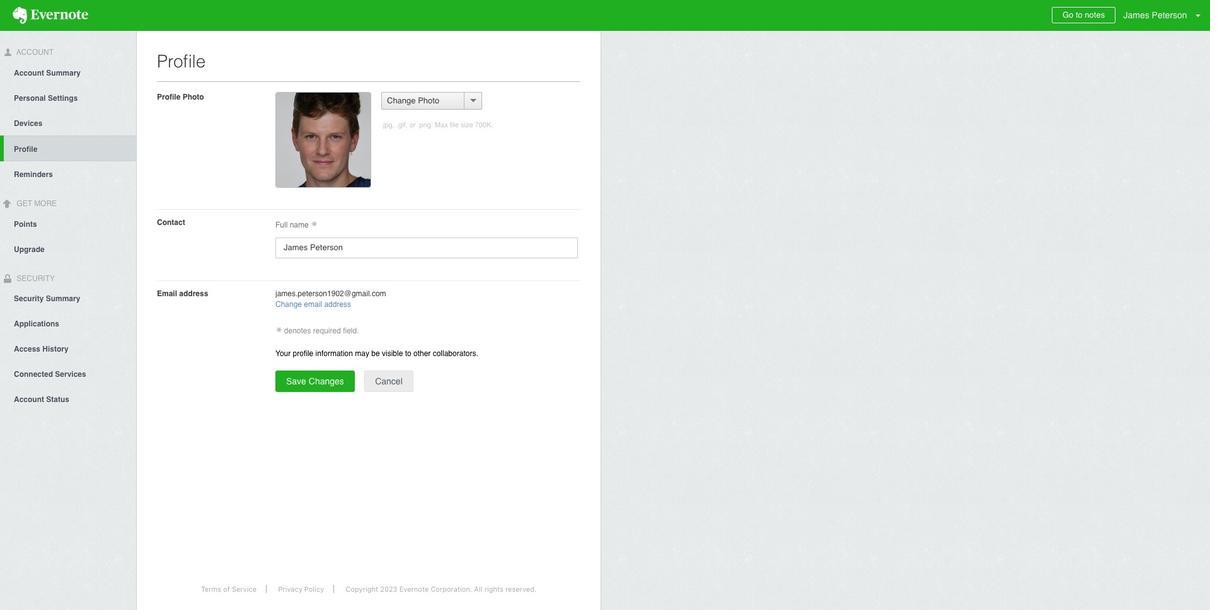 Task type: vqa. For each thing, say whether or not it's contained in the screenshot.
The Field. on the left bottom
yes



Task type: locate. For each thing, give the bounding box(es) containing it.
connected services link
[[0, 362, 136, 387]]

go
[[1063, 10, 1074, 20]]

account down connected at the left of the page
[[14, 396, 44, 404]]

account
[[15, 48, 54, 57], [14, 69, 44, 77], [14, 396, 44, 404]]

1 vertical spatial address
[[324, 300, 351, 309]]

None submit
[[276, 371, 355, 392], [365, 371, 414, 392], [276, 371, 355, 392], [365, 371, 414, 392]]

of
[[223, 585, 230, 593]]

get
[[17, 199, 32, 208]]

Full name text field
[[276, 238, 578, 259]]

personal settings
[[14, 94, 78, 103]]

collaborators.
[[433, 350, 478, 358]]

email
[[157, 290, 177, 298]]

summary up personal settings link
[[46, 69, 81, 77]]

size
[[461, 121, 473, 129]]

points link
[[0, 211, 136, 236]]

change inside james.peterson1902@gmail.com change email address
[[276, 300, 302, 309]]

0 vertical spatial security
[[15, 274, 55, 283]]

profile
[[157, 51, 206, 71], [157, 93, 181, 102], [14, 145, 37, 154]]

security for security
[[15, 274, 55, 283]]

james
[[1124, 10, 1150, 20]]

address right email
[[179, 290, 208, 298]]

to left the "other"
[[405, 350, 412, 358]]

upgrade link
[[0, 236, 136, 261]]

profile for profile photo
[[157, 93, 181, 102]]

0 vertical spatial profile
[[157, 51, 206, 71]]

2 vertical spatial account
[[14, 396, 44, 404]]

account up personal
[[14, 69, 44, 77]]

1 horizontal spatial photo
[[418, 96, 440, 105]]

notes
[[1085, 10, 1106, 20]]

0 vertical spatial summary
[[46, 69, 81, 77]]

summary up applications link at the left bottom
[[46, 295, 80, 304]]

security up applications
[[14, 295, 44, 304]]

change left email
[[276, 300, 302, 309]]

1 vertical spatial account
[[14, 69, 44, 77]]

copyright
[[346, 585, 378, 593]]

contact
[[157, 218, 185, 227]]

address down james.peterson1902@gmail.com
[[324, 300, 351, 309]]

1 vertical spatial security
[[14, 295, 44, 304]]

full
[[276, 221, 288, 230]]

.png.
[[418, 121, 433, 129]]

settings
[[48, 94, 78, 103]]

2023
[[380, 585, 398, 593]]

field.
[[343, 327, 359, 336]]

corporation.
[[431, 585, 472, 593]]

to
[[1076, 10, 1083, 20], [405, 350, 412, 358]]

0 horizontal spatial photo
[[183, 93, 204, 102]]

0 vertical spatial account
[[15, 48, 54, 57]]

photo
[[183, 93, 204, 102], [418, 96, 440, 105]]

2 vertical spatial profile
[[14, 145, 37, 154]]

history
[[42, 345, 69, 354]]

profile for 'profile' link
[[14, 145, 37, 154]]

go to notes link
[[1052, 7, 1116, 23]]

address
[[179, 290, 208, 298], [324, 300, 351, 309]]

security inside security summary link
[[14, 295, 44, 304]]

0 horizontal spatial address
[[179, 290, 208, 298]]

security
[[15, 274, 55, 283], [14, 295, 44, 304]]

james.peterson1902@gmail.com change email address
[[276, 290, 386, 309]]

service
[[232, 585, 257, 593]]

evernote image
[[0, 7, 101, 24]]

privacy policy
[[278, 585, 324, 593]]

to right go
[[1076, 10, 1083, 20]]

email
[[304, 300, 322, 309]]

file
[[450, 121, 459, 129]]

connected services
[[14, 370, 86, 379]]

security up security summary
[[15, 274, 55, 283]]

james peterson link
[[1121, 0, 1211, 31]]

required
[[313, 327, 341, 336]]

status
[[46, 396, 69, 404]]

account for account
[[15, 48, 54, 57]]

upgrade
[[14, 245, 45, 254]]

1 vertical spatial to
[[405, 350, 412, 358]]

applications
[[14, 320, 59, 329]]

.jpg, .gif, or .png. max file size 700k.
[[382, 121, 493, 129]]

address inside james.peterson1902@gmail.com change email address
[[324, 300, 351, 309]]

james.peterson1902@gmail.com
[[276, 290, 386, 298]]

change
[[387, 96, 416, 105], [276, 300, 302, 309]]

summary
[[46, 69, 81, 77], [46, 295, 80, 304]]

terms
[[201, 585, 221, 593]]

change up .gif,
[[387, 96, 416, 105]]

1 vertical spatial summary
[[46, 295, 80, 304]]

1 horizontal spatial to
[[1076, 10, 1083, 20]]

1 horizontal spatial address
[[324, 300, 351, 309]]

security summary link
[[0, 286, 136, 311]]

rights
[[485, 585, 504, 593]]

account up account summary
[[15, 48, 54, 57]]

personal settings link
[[0, 85, 136, 110]]

photo for change photo
[[418, 96, 440, 105]]

0 vertical spatial change
[[387, 96, 416, 105]]

1 vertical spatial profile
[[157, 93, 181, 102]]

privacy
[[278, 585, 302, 593]]

1 vertical spatial change
[[276, 300, 302, 309]]

applications link
[[0, 311, 136, 336]]

.gif,
[[397, 121, 408, 129]]

0 horizontal spatial change
[[276, 300, 302, 309]]

account inside "link"
[[14, 396, 44, 404]]



Task type: describe. For each thing, give the bounding box(es) containing it.
devices
[[14, 119, 42, 128]]

or
[[410, 121, 416, 129]]

get more
[[15, 199, 57, 208]]

change photo
[[387, 96, 440, 105]]

profile link
[[4, 135, 136, 161]]

account for account status
[[14, 396, 44, 404]]

terms of service link
[[192, 585, 267, 593]]

access history link
[[0, 336, 136, 362]]

email address
[[157, 290, 208, 298]]

evernote link
[[0, 0, 101, 31]]

be
[[372, 350, 380, 358]]

summary for security summary
[[46, 295, 80, 304]]

profile
[[293, 350, 314, 358]]

0 vertical spatial to
[[1076, 10, 1083, 20]]

account summary link
[[0, 60, 136, 85]]

personal
[[14, 94, 46, 103]]

reminders link
[[0, 161, 136, 187]]

copyright 2023 evernote corporation. all rights reserved.
[[346, 585, 537, 593]]

0 vertical spatial address
[[179, 290, 208, 298]]

go to notes
[[1063, 10, 1106, 20]]

700k.
[[475, 121, 493, 129]]

policy
[[304, 585, 324, 593]]

account status
[[14, 396, 69, 404]]

change email address link
[[276, 300, 351, 309]]

max
[[435, 121, 448, 129]]

1 horizontal spatial change
[[387, 96, 416, 105]]

evernote
[[400, 585, 429, 593]]

other
[[414, 350, 431, 358]]

connected
[[14, 370, 53, 379]]

may
[[355, 350, 370, 358]]

account for account summary
[[14, 69, 44, 77]]

security for security summary
[[14, 295, 44, 304]]

services
[[55, 370, 86, 379]]

information
[[316, 350, 353, 358]]

denotes
[[284, 327, 311, 336]]

.jpg,
[[382, 121, 395, 129]]

access
[[14, 345, 40, 354]]

peterson
[[1152, 10, 1188, 20]]

more
[[34, 199, 57, 208]]

your profile information may be visible to other collaborators.
[[276, 350, 478, 358]]

james peterson
[[1124, 10, 1188, 20]]

summary for account summary
[[46, 69, 81, 77]]

0 horizontal spatial to
[[405, 350, 412, 358]]

your
[[276, 350, 291, 358]]

privacy policy link
[[269, 585, 334, 593]]

account summary
[[14, 69, 81, 77]]

security summary
[[14, 295, 80, 304]]

access history
[[14, 345, 69, 354]]

visible
[[382, 350, 403, 358]]

all
[[474, 585, 483, 593]]

reminders
[[14, 170, 53, 179]]

reserved.
[[506, 585, 537, 593]]

account status link
[[0, 387, 136, 412]]

devices link
[[0, 110, 136, 135]]

name
[[290, 221, 309, 230]]

terms of service
[[201, 585, 257, 593]]

points
[[14, 220, 37, 229]]

full name
[[276, 221, 311, 230]]

photo for profile photo
[[183, 93, 204, 102]]

profile photo
[[157, 93, 204, 102]]

denotes required field.
[[282, 327, 359, 336]]



